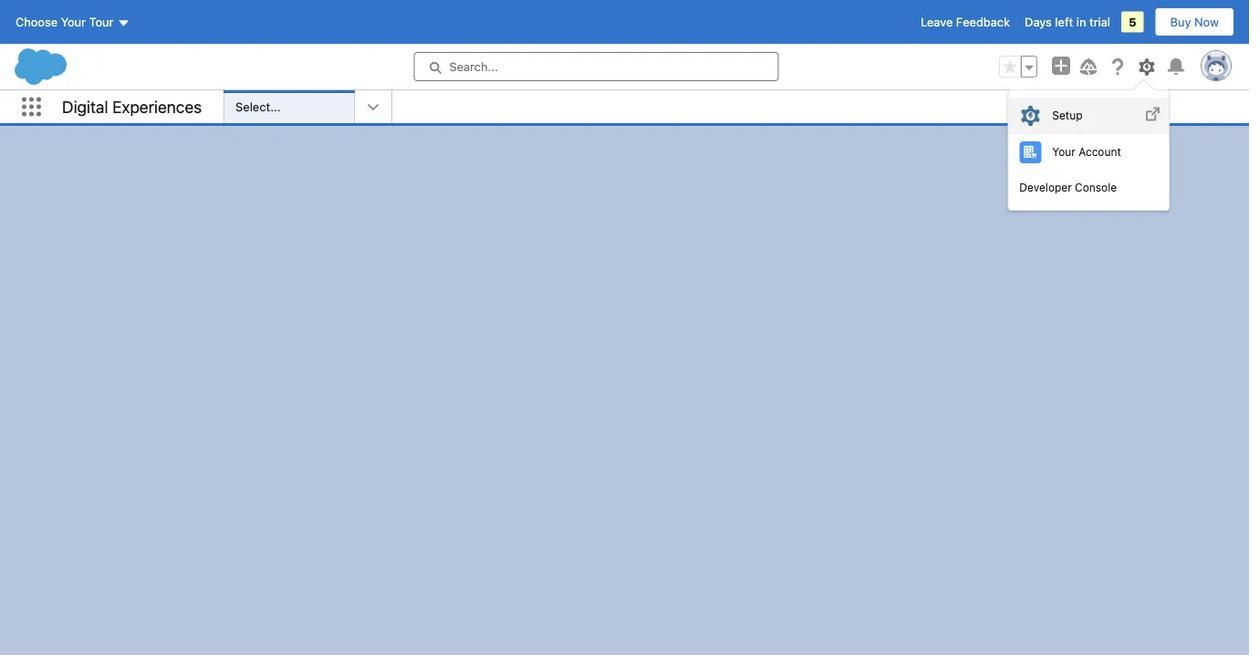Task type: locate. For each thing, give the bounding box(es) containing it.
0 vertical spatial your
[[61, 15, 86, 29]]

search... button
[[414, 52, 779, 81]]

experiences
[[112, 97, 202, 117]]

choose your tour
[[16, 15, 114, 29]]

developer
[[1019, 181, 1072, 194]]

leave
[[921, 15, 953, 29]]

your account link
[[1009, 134, 1169, 170]]

5
[[1129, 15, 1137, 29]]

leave feedback
[[921, 15, 1010, 29]]

in
[[1077, 15, 1086, 29]]

search...
[[449, 60, 498, 73]]

0 horizontal spatial your
[[61, 15, 86, 29]]

account
[[1079, 146, 1121, 159]]

your
[[61, 15, 86, 29], [1052, 146, 1076, 159]]

days left in trial
[[1025, 15, 1110, 29]]

your left tour
[[61, 15, 86, 29]]

your up developer console
[[1052, 146, 1076, 159]]

leave feedback link
[[921, 15, 1010, 29]]

developer console
[[1019, 181, 1117, 194]]

group
[[999, 56, 1037, 78]]

tour
[[89, 15, 114, 29]]

developer console link
[[1009, 170, 1169, 203]]

buy now button
[[1155, 7, 1235, 36]]

1 horizontal spatial your
[[1052, 146, 1076, 159]]



Task type: vqa. For each thing, say whether or not it's contained in the screenshot.
9/20/2023
no



Task type: describe. For each thing, give the bounding box(es) containing it.
buy now
[[1170, 15, 1219, 29]]

select... link
[[232, 90, 354, 123]]

choose
[[16, 15, 58, 29]]

your account
[[1052, 146, 1121, 159]]

your inside dropdown button
[[61, 15, 86, 29]]

feedback
[[956, 15, 1010, 29]]

console
[[1075, 181, 1117, 194]]

now
[[1195, 15, 1219, 29]]

select...
[[236, 100, 281, 114]]

workspace tabs for digital experiences tab list
[[392, 90, 1249, 123]]

setup link
[[1009, 97, 1169, 134]]

digital
[[62, 97, 108, 117]]

1 vertical spatial your
[[1052, 146, 1076, 159]]

left
[[1055, 15, 1073, 29]]

setup
[[1052, 109, 1083, 122]]

trial
[[1090, 15, 1110, 29]]

days
[[1025, 15, 1052, 29]]

choose your tour button
[[15, 7, 131, 36]]

digital experiences
[[62, 97, 202, 117]]

buy
[[1170, 15, 1191, 29]]



